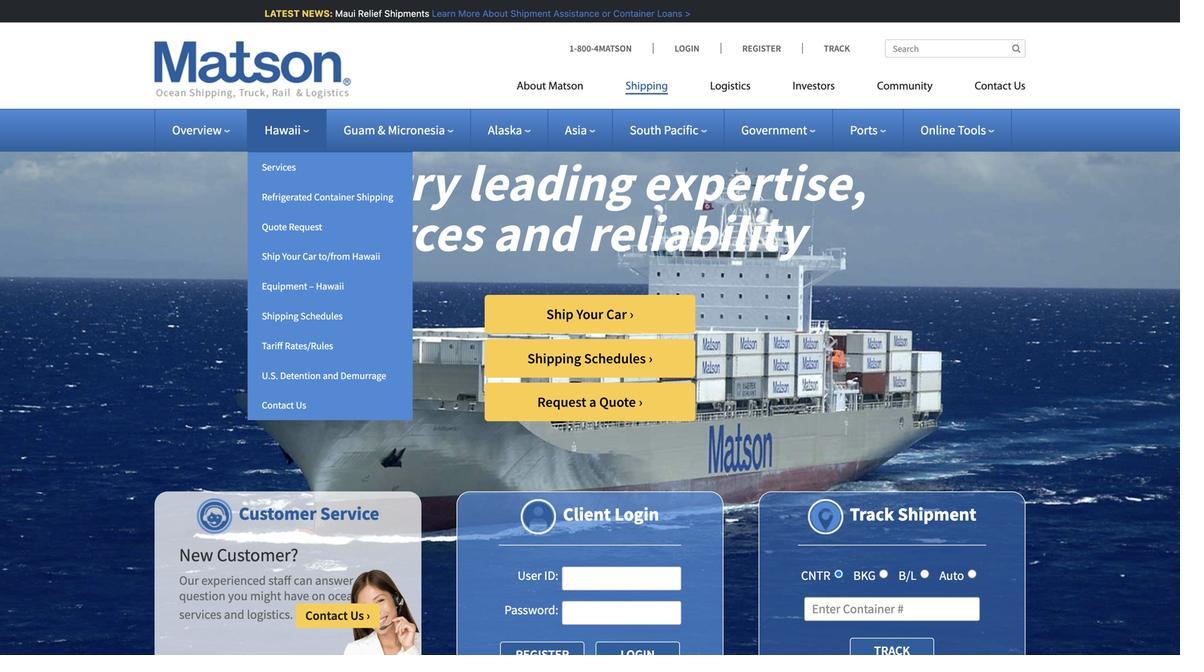 Task type: vqa. For each thing, say whether or not it's contained in the screenshot.
rightmost Your
yes



Task type: locate. For each thing, give the bounding box(es) containing it.
1 horizontal spatial shipment
[[898, 503, 977, 526]]

0 vertical spatial request
[[289, 221, 322, 233]]

1 vertical spatial hawaii
[[352, 250, 380, 263]]

1 horizontal spatial ship
[[547, 306, 574, 323]]

latest news: maui relief shipments learn more about shipment assistance or container loans >
[[260, 8, 687, 19]]

equipment – hawaii
[[262, 280, 344, 293]]

us inside top menu navigation
[[1014, 81, 1026, 92]]

1 vertical spatial contact
[[262, 399, 294, 412]]

0 horizontal spatial schedules
[[301, 310, 343, 323]]

your up shipping schedules ›
[[577, 306, 604, 323]]

your inside the ship your car › link
[[577, 306, 604, 323]]

1 vertical spatial contact us
[[262, 399, 306, 412]]

car up shipping schedules › link
[[607, 306, 627, 323]]

0 horizontal spatial ship
[[262, 250, 280, 263]]

Password: password field
[[562, 602, 682, 626]]

resources
[[267, 201, 483, 265]]

1 vertical spatial and
[[323, 370, 339, 382]]

contact us link
[[954, 74, 1026, 103], [248, 391, 413, 421]]

0 vertical spatial container
[[609, 8, 651, 19]]

customer?
[[217, 544, 299, 567]]

your down quote request at the left top of the page
[[282, 250, 301, 263]]

car for to/from
[[303, 250, 317, 263]]

password:
[[505, 603, 559, 618]]

contact us down search icon
[[975, 81, 1026, 92]]

1 horizontal spatial your
[[577, 306, 604, 323]]

us for right contact us link
[[1014, 81, 1026, 92]]

ship up equipment
[[262, 250, 280, 263]]

ship your car to/from hawaii
[[262, 250, 380, 263]]

your for to/from
[[282, 250, 301, 263]]

CNTR radio
[[834, 570, 844, 579]]

us for the leftmost contact us link
[[296, 399, 306, 412]]

cntr
[[802, 568, 831, 584]]

track
[[824, 43, 850, 54], [850, 503, 895, 526]]

1 horizontal spatial contact
[[306, 608, 348, 624]]

container down services link in the top left of the page
[[314, 191, 355, 203]]

ship for ship your car ›
[[547, 306, 574, 323]]

shipment left assistance
[[506, 8, 547, 19]]

1 horizontal spatial quote
[[600, 394, 636, 411]]

ocean
[[328, 588, 360, 604]]

2 horizontal spatial contact
[[975, 81, 1012, 92]]

schedules up a
[[584, 350, 646, 368]]

request left a
[[538, 394, 587, 411]]

1 vertical spatial schedules
[[584, 350, 646, 368]]

shipping schedules
[[262, 310, 343, 323]]

overview link
[[172, 122, 230, 138]]

1 vertical spatial request
[[538, 394, 587, 411]]

id:
[[544, 568, 559, 584]]

0 vertical spatial car
[[303, 250, 317, 263]]

login right client
[[615, 503, 659, 526]]

0 vertical spatial login
[[675, 43, 700, 54]]

contact us
[[975, 81, 1026, 92], [262, 399, 306, 412]]

car for ›
[[607, 306, 627, 323]]

0 vertical spatial your
[[282, 250, 301, 263]]

1 horizontal spatial car
[[607, 306, 627, 323]]

you
[[228, 588, 248, 604]]

your
[[282, 250, 301, 263], [577, 306, 604, 323]]

0 vertical spatial contact us link
[[954, 74, 1026, 103]]

quote right a
[[600, 394, 636, 411]]

us down ocean
[[351, 608, 364, 624]]

login down > on the right of the page
[[675, 43, 700, 54]]

ship your car to/from hawaii link
[[248, 242, 413, 272]]

track up investors
[[824, 43, 850, 54]]

contact
[[975, 81, 1012, 92], [262, 399, 294, 412], [306, 608, 348, 624]]

contact us down u.s.
[[262, 399, 306, 412]]

0 horizontal spatial about
[[478, 8, 504, 19]]

more
[[454, 8, 476, 19]]

1 vertical spatial shipment
[[898, 503, 977, 526]]

1 vertical spatial login
[[615, 503, 659, 526]]

shipping up request a quote ›
[[528, 350, 582, 368]]

0 vertical spatial contact us
[[975, 81, 1026, 92]]

0 horizontal spatial shipment
[[506, 8, 547, 19]]

about left matson
[[517, 81, 546, 92]]

1 vertical spatial ship
[[547, 306, 574, 323]]

detention
[[280, 370, 321, 382]]

shipment
[[506, 8, 547, 19], [898, 503, 977, 526]]

2 vertical spatial hawaii
[[316, 280, 344, 293]]

0 horizontal spatial container
[[314, 191, 355, 203]]

relief
[[354, 8, 378, 19]]

alaska
[[488, 122, 522, 138]]

login
[[675, 43, 700, 54], [615, 503, 659, 526]]

user
[[518, 568, 542, 584]]

investors link
[[772, 74, 856, 103]]

0 vertical spatial and
[[493, 201, 577, 265]]

us
[[1014, 81, 1026, 92], [296, 399, 306, 412], [351, 608, 364, 624]]

shipping inside top menu navigation
[[626, 81, 668, 92]]

1 vertical spatial us
[[296, 399, 306, 412]]

1 vertical spatial track
[[850, 503, 895, 526]]

online tools
[[921, 122, 987, 138]]

maui
[[331, 8, 351, 19]]

1 vertical spatial your
[[577, 306, 604, 323]]

0 horizontal spatial us
[[296, 399, 306, 412]]

reliability
[[587, 201, 806, 265]]

contact us link up tools
[[954, 74, 1026, 103]]

contact up tools
[[975, 81, 1012, 92]]

1 vertical spatial car
[[607, 306, 627, 323]]

1 vertical spatial contact us link
[[248, 391, 413, 421]]

container right or
[[609, 8, 651, 19]]

top menu navigation
[[517, 74, 1026, 103]]

0 vertical spatial hawaii
[[265, 122, 301, 138]]

0 horizontal spatial quote
[[262, 221, 287, 233]]

shipment up 'b/l' radio
[[898, 503, 977, 526]]

contact us link down u.s. detention and demurrage
[[248, 391, 413, 421]]

None button
[[596, 642, 680, 656]]

about inside "link"
[[517, 81, 546, 92]]

1 horizontal spatial schedules
[[584, 350, 646, 368]]

contact down u.s.
[[262, 399, 294, 412]]

hawaii link
[[265, 122, 309, 138]]

guam
[[344, 122, 375, 138]]

industry leading expertise, resources and reliability
[[267, 151, 867, 265]]

services link
[[248, 153, 413, 182]]

2 vertical spatial contact
[[306, 608, 348, 624]]

shipping
[[626, 81, 668, 92], [357, 191, 393, 203], [262, 310, 299, 323], [528, 350, 582, 368]]

shipping down equipment
[[262, 310, 299, 323]]

alaska link
[[488, 122, 531, 138]]

0 vertical spatial schedules
[[301, 310, 343, 323]]

container
[[609, 8, 651, 19], [314, 191, 355, 203]]

ship up shipping schedules ›
[[547, 306, 574, 323]]

your inside 'ship your car to/from hawaii' link
[[282, 250, 301, 263]]

car left to/from
[[303, 250, 317, 263]]

contact us ›
[[306, 608, 370, 624]]

shipping up south
[[626, 81, 668, 92]]

1 horizontal spatial login
[[675, 43, 700, 54]]

2 horizontal spatial us
[[1014, 81, 1026, 92]]

hawaii right –
[[316, 280, 344, 293]]

ship
[[262, 250, 280, 263], [547, 306, 574, 323]]

None search field
[[886, 39, 1026, 58]]

request up "ship your car to/from hawaii" at the top
[[289, 221, 322, 233]]

client login
[[563, 503, 659, 526]]

schedules
[[301, 310, 343, 323], [584, 350, 646, 368]]

about right the 'more'
[[478, 8, 504, 19]]

hawaii
[[265, 122, 301, 138], [352, 250, 380, 263], [316, 280, 344, 293]]

client
[[563, 503, 611, 526]]

guam & micronesia link
[[344, 122, 454, 138]]

2 vertical spatial us
[[351, 608, 364, 624]]

government link
[[742, 122, 816, 138]]

shipping for shipping schedules
[[262, 310, 299, 323]]

car
[[303, 250, 317, 263], [607, 306, 627, 323]]

experienced
[[201, 573, 266, 589]]

4matson
[[594, 43, 632, 54]]

customer
[[239, 503, 317, 525]]

south pacific
[[630, 122, 699, 138]]

track up bkg option
[[850, 503, 895, 526]]

schedules for shipping schedules ›
[[584, 350, 646, 368]]

contact inside top menu navigation
[[975, 81, 1012, 92]]

blue matson logo with ocean, shipping, truck, rail and logistics written beneath it. image
[[155, 41, 351, 99]]

0 vertical spatial contact
[[975, 81, 1012, 92]]

1 vertical spatial quote
[[600, 394, 636, 411]]

online tools link
[[921, 122, 995, 138]]

1-
[[570, 43, 577, 54]]

hawaii up services at the left top
[[265, 122, 301, 138]]

hawaii right to/from
[[352, 250, 380, 263]]

1 horizontal spatial about
[[517, 81, 546, 92]]

0 vertical spatial ship
[[262, 250, 280, 263]]

0 vertical spatial about
[[478, 8, 504, 19]]

register
[[743, 43, 781, 54]]

shipping for shipping schedules ›
[[528, 350, 582, 368]]

1 horizontal spatial request
[[538, 394, 587, 411]]

contact down the on
[[306, 608, 348, 624]]

Auto radio
[[968, 570, 977, 579]]

1 horizontal spatial contact us
[[975, 81, 1026, 92]]

0 horizontal spatial car
[[303, 250, 317, 263]]

0 horizontal spatial contact
[[262, 399, 294, 412]]

0 horizontal spatial hawaii
[[265, 122, 301, 138]]

1-800-4matson
[[570, 43, 632, 54]]

new customer?
[[179, 544, 299, 567]]

1 vertical spatial container
[[314, 191, 355, 203]]

0 horizontal spatial your
[[282, 250, 301, 263]]

0 vertical spatial us
[[1014, 81, 1026, 92]]

quote down refrigerated
[[262, 221, 287, 233]]

image of smiling customer service agent ready to help. image
[[342, 570, 422, 656]]

contact us inside top menu navigation
[[975, 81, 1026, 92]]

shipping schedules link
[[248, 302, 413, 331]]

1 vertical spatial about
[[517, 81, 546, 92]]

us down search icon
[[1014, 81, 1026, 92]]

0 horizontal spatial contact us
[[262, 399, 306, 412]]

0 vertical spatial track
[[824, 43, 850, 54]]

schedules down equipment – hawaii link on the left top
[[301, 310, 343, 323]]

1 horizontal spatial and
[[493, 201, 577, 265]]

latest
[[260, 8, 295, 19]]

demurrage
[[341, 370, 386, 382]]

tariff
[[262, 340, 283, 352]]

0 horizontal spatial login
[[615, 503, 659, 526]]

can
[[294, 573, 313, 589]]

0 vertical spatial shipment
[[506, 8, 547, 19]]

us down detention
[[296, 399, 306, 412]]

0 horizontal spatial and
[[323, 370, 339, 382]]



Task type: describe. For each thing, give the bounding box(es) containing it.
1 horizontal spatial container
[[609, 8, 651, 19]]

customer service
[[239, 503, 380, 525]]

asia link
[[565, 122, 596, 138]]

u.s. detention and demurrage link
[[248, 361, 413, 391]]

800-
[[577, 43, 594, 54]]

on
[[312, 588, 326, 604]]

service
[[320, 503, 380, 525]]

contact us for the leftmost contact us link
[[262, 399, 306, 412]]

overview
[[172, 122, 222, 138]]

our
[[179, 573, 199, 589]]

request a quote › link
[[485, 383, 696, 422]]

and inside u.s. detention and demurrage link
[[323, 370, 339, 382]]

logistics
[[711, 81, 751, 92]]

expertise,
[[643, 151, 867, 214]]

ship your car ›
[[547, 306, 634, 323]]

matson
[[549, 81, 584, 92]]

track shipment
[[850, 503, 977, 526]]

any
[[356, 573, 375, 589]]

our experienced staff can answer any question you might have on ocean services and logistics.
[[179, 573, 375, 623]]

request a quote ›
[[538, 394, 643, 411]]

0 horizontal spatial request
[[289, 221, 322, 233]]

logistics.
[[247, 607, 293, 623]]

B/L radio
[[921, 570, 930, 579]]

Enter Container # text field
[[805, 598, 980, 622]]

user id:
[[518, 568, 559, 584]]

logistics link
[[689, 74, 772, 103]]

tools
[[958, 122, 987, 138]]

1 horizontal spatial contact us link
[[954, 74, 1026, 103]]

about matson
[[517, 81, 584, 92]]

a
[[590, 394, 597, 411]]

–
[[309, 280, 314, 293]]

ship for ship your car to/from hawaii
[[262, 250, 280, 263]]

news:
[[298, 8, 329, 19]]

contact us for right contact us link
[[975, 81, 1026, 92]]

&
[[378, 122, 386, 138]]

refrigerated container shipping link
[[248, 182, 413, 212]]

shipments
[[380, 8, 425, 19]]

community link
[[856, 74, 954, 103]]

guam & micronesia
[[344, 122, 445, 138]]

equipment
[[262, 280, 307, 293]]

quote request link
[[248, 212, 413, 242]]

answer
[[315, 573, 354, 589]]

BKG radio
[[880, 570, 889, 579]]

equipment – hawaii link
[[248, 272, 413, 302]]

about matson link
[[517, 74, 605, 103]]

to/from
[[319, 250, 350, 263]]

leading
[[467, 151, 632, 214]]

investors
[[793, 81, 835, 92]]

learn
[[428, 8, 452, 19]]

staff
[[269, 573, 291, 589]]

>
[[681, 8, 687, 19]]

refrigerated container shipping
[[262, 191, 393, 203]]

bkg
[[854, 568, 876, 584]]

south
[[630, 122, 662, 138]]

micronesia
[[388, 122, 445, 138]]

shipping schedules › link
[[485, 339, 696, 378]]

contact us › link
[[296, 604, 380, 629]]

shipping schedules ›
[[528, 350, 653, 368]]

community
[[878, 81, 933, 92]]

online
[[921, 122, 956, 138]]

learn more about shipment assistance or container loans > link
[[428, 8, 687, 19]]

User ID: text field
[[562, 567, 682, 591]]

0 horizontal spatial contact us link
[[248, 391, 413, 421]]

new
[[179, 544, 213, 567]]

1 horizontal spatial us
[[351, 608, 364, 624]]

pacific
[[664, 122, 699, 138]]

schedules for shipping schedules
[[301, 310, 343, 323]]

2 horizontal spatial hawaii
[[352, 250, 380, 263]]

0 vertical spatial quote
[[262, 221, 287, 233]]

your for ›
[[577, 306, 604, 323]]

ship your car › link
[[485, 295, 696, 334]]

track for track link
[[824, 43, 850, 54]]

register link
[[721, 43, 803, 54]]

track for track shipment
[[850, 503, 895, 526]]

track link
[[803, 43, 850, 54]]

industry
[[267, 151, 457, 214]]

loans
[[653, 8, 678, 19]]

1 horizontal spatial hawaii
[[316, 280, 344, 293]]

question
[[179, 588, 226, 604]]

have
[[284, 588, 309, 604]]

shipping for shipping
[[626, 81, 668, 92]]

shipping down services link in the top left of the page
[[357, 191, 393, 203]]

login link
[[653, 43, 721, 54]]

rates/rules
[[285, 340, 333, 352]]

or
[[598, 8, 607, 19]]

auto
[[940, 568, 965, 584]]

tariff rates/rules link
[[248, 331, 413, 361]]

u.s.
[[262, 370, 278, 382]]

1-800-4matson link
[[570, 43, 653, 54]]

Search search field
[[886, 39, 1026, 58]]

search image
[[1013, 44, 1021, 53]]

ports
[[851, 122, 878, 138]]

and inside industry leading expertise, resources and reliability
[[493, 201, 577, 265]]



